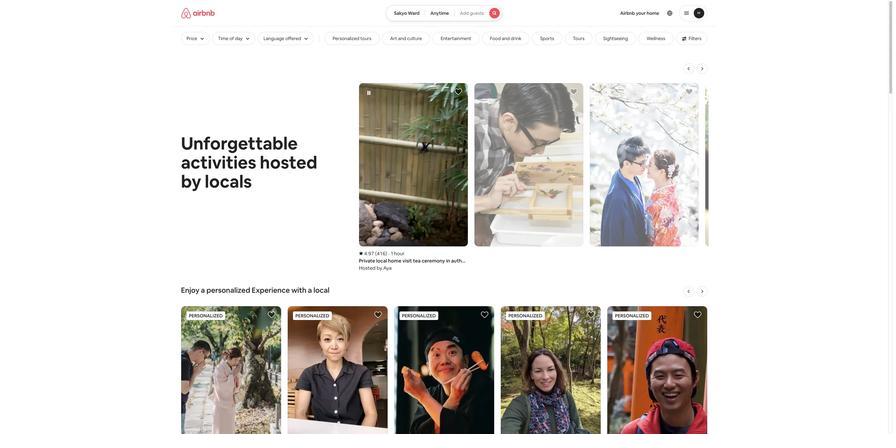 Task type: describe. For each thing, give the bounding box(es) containing it.
tours
[[573, 36, 585, 41]]

add guests button
[[454, 5, 503, 21]]

aya
[[383, 265, 392, 271]]

unforgettable
[[181, 133, 298, 155]]

(416)
[[375, 250, 387, 257]]

home for local
[[388, 258, 401, 264]]

sightseeing
[[603, 36, 628, 41]]

language offered button
[[258, 32, 314, 45]]

guests
[[470, 10, 484, 16]]

profile element
[[510, 0, 707, 26]]

of
[[230, 36, 234, 41]]

wellness
[[647, 36, 665, 41]]

0 horizontal spatial tea
[[366, 265, 374, 271]]

private local home visit tea ceremony in authentic tea room group
[[359, 83, 468, 272]]

Tours button
[[565, 32, 593, 45]]

Wellness button
[[639, 32, 673, 45]]

sakyo ward
[[394, 10, 420, 16]]

sports
[[540, 36, 554, 41]]

visit
[[403, 258, 412, 264]]

enjoy
[[181, 286, 199, 295]]

drink
[[511, 36, 522, 41]]

local inside private local home visit tea ceremony in authen tic tea room
[[376, 258, 387, 264]]

and for art
[[398, 36, 406, 41]]

add to wishlist image inside private local home visit tea ceremony in authentic tea room group
[[454, 88, 462, 96]]

food
[[490, 36, 501, 41]]

by inside private local home visit tea ceremony in authentic tea room group
[[377, 265, 382, 271]]

tours
[[360, 36, 372, 41]]

personalized tours
[[333, 36, 372, 41]]

airbnb
[[620, 10, 635, 16]]

2 a from the left
[[308, 286, 312, 295]]

hosted
[[260, 152, 317, 174]]

Art and culture button
[[382, 32, 430, 45]]

hosted
[[359, 265, 376, 271]]

experience
[[252, 286, 290, 295]]

anytime
[[431, 10, 449, 16]]

enjoy a personalized experience with a local
[[181, 286, 330, 295]]

with
[[291, 286, 306, 295]]

by inside the unforgettable activities hosted by locals
[[181, 171, 201, 193]]

activities
[[181, 152, 256, 174]]

room
[[375, 265, 387, 271]]

tic
[[359, 265, 365, 271]]

personalized
[[207, 286, 250, 295]]

art and culture
[[390, 36, 422, 41]]

4.97
[[364, 250, 374, 257]]

filters
[[689, 36, 702, 41]]

time
[[218, 36, 229, 41]]

time of day
[[218, 36, 243, 41]]



Task type: locate. For each thing, give the bounding box(es) containing it.
Sightseeing button
[[595, 32, 636, 45]]

0 vertical spatial tea
[[413, 258, 421, 264]]

local right with
[[314, 286, 330, 295]]

sakyo ward button
[[386, 5, 425, 21]]

culture
[[407, 36, 422, 41]]

unforgettable activities hosted by locals
[[181, 133, 317, 193]]

language offered
[[264, 36, 301, 41]]

local
[[376, 258, 387, 264], [314, 286, 330, 295]]

0 horizontal spatial and
[[398, 36, 406, 41]]

personalized
[[333, 36, 359, 41]]

1 horizontal spatial tea
[[413, 258, 421, 264]]

home inside airbnb your home link
[[647, 10, 659, 16]]

group
[[358, 63, 814, 273]]

add to wishlist image
[[454, 88, 462, 96], [570, 88, 578, 96], [268, 311, 275, 319], [374, 311, 382, 319]]

1 horizontal spatial local
[[376, 258, 387, 264]]

by
[[181, 171, 201, 193], [377, 265, 382, 271]]

art
[[390, 36, 397, 41]]

· 1 hour
[[389, 250, 405, 257]]

·
[[389, 250, 390, 257]]

4.97 (416)
[[364, 250, 387, 257]]

and for food
[[502, 36, 510, 41]]

1 vertical spatial by
[[377, 265, 382, 271]]

private
[[359, 258, 375, 264]]

in
[[446, 258, 450, 264]]

home
[[647, 10, 659, 16], [388, 258, 401, 264]]

time of day button
[[212, 32, 255, 45]]

Sports button
[[532, 32, 562, 45]]

0 horizontal spatial home
[[388, 258, 401, 264]]

locals
[[205, 171, 252, 193]]

1 horizontal spatial by
[[377, 265, 382, 271]]

0 horizontal spatial by
[[181, 171, 201, 193]]

1 horizontal spatial a
[[308, 286, 312, 295]]

1
[[391, 250, 393, 257]]

add
[[460, 10, 469, 16]]

1 a from the left
[[201, 286, 205, 295]]

home right your on the top of the page
[[647, 10, 659, 16]]

home inside private local home visit tea ceremony in authen tic tea room
[[388, 258, 401, 264]]

a right enjoy in the bottom of the page
[[201, 286, 205, 295]]

and
[[398, 36, 406, 41], [502, 36, 510, 41]]

and inside the "food and drink" "button"
[[502, 36, 510, 41]]

1 horizontal spatial and
[[502, 36, 510, 41]]

2 and from the left
[[502, 36, 510, 41]]

japanese tea ceremony experience in ankoan, kyoto group
[[705, 83, 814, 247]]

Personalized tours button
[[325, 32, 380, 45]]

Food and drink button
[[482, 32, 530, 45]]

1 and from the left
[[398, 36, 406, 41]]

private local home visit tea ceremony in authen tic tea room
[[359, 258, 468, 271]]

sakyo
[[394, 10, 407, 16]]

your
[[636, 10, 646, 16]]

offered
[[285, 36, 301, 41]]

None search field
[[386, 5, 503, 21]]

a right with
[[308, 286, 312, 295]]

airbnb your home link
[[616, 6, 663, 20]]

0 horizontal spatial local
[[314, 286, 330, 295]]

a
[[201, 286, 205, 295], [308, 286, 312, 295]]

and right art
[[398, 36, 406, 41]]

filters button
[[676, 32, 707, 45]]

ceremony
[[422, 258, 445, 264]]

tea
[[413, 258, 421, 264], [366, 265, 374, 271]]

1 vertical spatial tea
[[366, 265, 374, 271]]

1 vertical spatial local
[[314, 286, 330, 295]]

food and drink
[[490, 36, 522, 41]]

hour
[[394, 250, 405, 257]]

hosted by aya
[[359, 265, 392, 271]]

0 vertical spatial home
[[647, 10, 659, 16]]

4.97 out of 5 average rating,  416 reviews image
[[359, 250, 387, 257]]

group containing 4.97 (416)
[[358, 63, 814, 273]]

language
[[264, 36, 284, 41]]

0 horizontal spatial a
[[201, 286, 205, 295]]

airbnb your home
[[620, 10, 659, 16]]

tea right 'visit'
[[413, 258, 421, 264]]

ward
[[408, 10, 420, 16]]

add to wishlist image
[[685, 88, 693, 96], [481, 311, 489, 319], [587, 311, 595, 319], [694, 311, 702, 319]]

none search field containing sakyo ward
[[386, 5, 503, 21]]

0 vertical spatial by
[[181, 171, 201, 193]]

entertainment
[[441, 36, 471, 41]]

and inside art and culture button
[[398, 36, 406, 41]]

price button
[[181, 32, 210, 45]]

add guests
[[460, 10, 484, 16]]

anytime button
[[425, 5, 455, 21]]

and left drink
[[502, 36, 510, 41]]

price
[[187, 36, 197, 41]]

home down · 1 hour at the left of the page
[[388, 258, 401, 264]]

1 horizontal spatial home
[[647, 10, 659, 16]]

tea down "private" at bottom
[[366, 265, 374, 271]]

local up room
[[376, 258, 387, 264]]

home for your
[[647, 10, 659, 16]]

0 vertical spatial local
[[376, 258, 387, 264]]

Entertainment button
[[433, 32, 479, 45]]

day
[[235, 36, 243, 41]]

1 vertical spatial home
[[388, 258, 401, 264]]

authen
[[451, 258, 468, 264]]



Task type: vqa. For each thing, say whether or not it's contained in the screenshot.
/ corresponding to Wed, Oct 25 12:00 PM–1:30 PM Join 4 other guests
no



